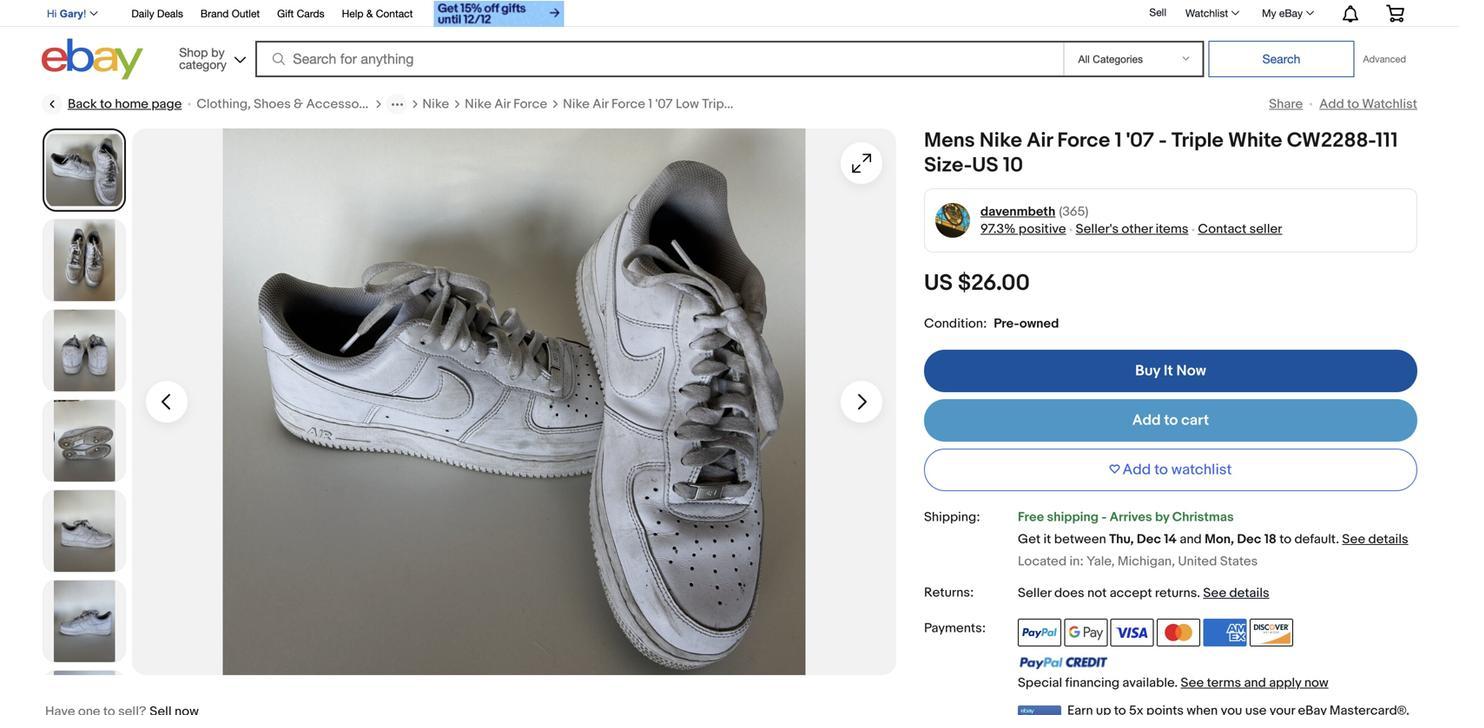 Task type: locate. For each thing, give the bounding box(es) containing it.
by inside free shipping - arrives by christmas get it between thu, dec 14 and mon, dec 18 to default . see details located in: yale, michigan, united states
[[1155, 510, 1170, 526]]

visa image
[[1111, 620, 1154, 647]]

1 vertical spatial contact
[[1198, 222, 1247, 237]]

payments:
[[924, 621, 986, 637]]

air for nike air force
[[495, 96, 511, 112]]

1 vertical spatial white
[[1228, 129, 1283, 153]]

0 horizontal spatial contact
[[376, 7, 413, 20]]

0 vertical spatial us
[[972, 153, 999, 178]]

shop by category banner
[[37, 0, 1418, 84]]

daily deals
[[132, 7, 183, 20]]

0 horizontal spatial details
[[1230, 586, 1270, 602]]

google pay image
[[1065, 620, 1108, 647]]

0 horizontal spatial '07
[[656, 96, 673, 112]]

your shopping cart image
[[1386, 5, 1406, 22]]

contact right 'help'
[[376, 7, 413, 20]]

. down united
[[1197, 586, 1201, 602]]

1 vertical spatial see details link
[[1204, 586, 1270, 602]]

. right 18 at bottom right
[[1336, 532, 1340, 548]]

& right 'help'
[[366, 7, 373, 20]]

see down united
[[1204, 586, 1227, 602]]

advanced link
[[1355, 42, 1415, 76]]

to inside free shipping - arrives by christmas get it between thu, dec 14 and mon, dec 18 to default . see details located in: yale, michigan, united states
[[1280, 532, 1292, 548]]

0 vertical spatial 1
[[648, 96, 653, 112]]

paypal credit image
[[1018, 657, 1109, 671]]

to left watchlist
[[1155, 461, 1168, 480]]

1 vertical spatial add
[[1133, 412, 1161, 430]]

see left terms
[[1181, 676, 1204, 692]]

0 vertical spatial see
[[1343, 532, 1366, 548]]

account navigation
[[37, 0, 1418, 29]]

add inside button
[[1123, 461, 1151, 480]]

seller does not accept returns . see details
[[1018, 586, 1270, 602]]

default
[[1295, 532, 1336, 548]]

0 vertical spatial '07
[[656, 96, 673, 112]]

1 horizontal spatial by
[[1155, 510, 1170, 526]]

daily deals link
[[132, 5, 183, 24]]

to for home
[[100, 96, 112, 112]]

contact seller
[[1198, 222, 1283, 237]]

size-
[[924, 153, 972, 178]]

deals
[[157, 7, 183, 20]]

1 vertical spatial by
[[1155, 510, 1170, 526]]

mens nike air force 1 '07 - triple white cw2288-111 size-us 10 - picture 1 of 10 image
[[132, 129, 897, 676]]

None submit
[[1209, 41, 1355, 77]]

ebay
[[1280, 7, 1303, 19]]

by up the 14
[[1155, 510, 1170, 526]]

'07 inside mens nike air force 1 '07 - triple white cw2288-111 size-us 10
[[1127, 129, 1155, 153]]

nike air force 1 '07 low triple white link
[[563, 96, 772, 113]]

nike left 'nike air force'
[[423, 96, 449, 112]]

gary
[[60, 8, 83, 20]]

shop by category
[[179, 45, 227, 72]]

owned
[[1020, 316, 1059, 332]]

terms
[[1207, 676, 1242, 692]]

add for add to watchlist
[[1123, 461, 1151, 480]]

davenmbeth (365)
[[981, 204, 1089, 220]]

0 horizontal spatial air
[[495, 96, 511, 112]]

nike right the mens
[[980, 129, 1022, 153]]

watchlist
[[1186, 7, 1229, 19], [1363, 96, 1418, 112]]

buy it now link
[[924, 350, 1418, 393]]

outlet
[[232, 7, 260, 20]]

available.
[[1123, 676, 1178, 692]]

to up cw2288-
[[1348, 96, 1360, 112]]

add up arrives
[[1123, 461, 1151, 480]]

1 vertical spatial 1
[[1115, 129, 1122, 153]]

american express image
[[1204, 620, 1247, 647]]

mens
[[924, 129, 975, 153]]

between
[[1054, 532, 1107, 548]]

clothing, shoes & accessories
[[197, 96, 381, 112]]

1 horizontal spatial us
[[972, 153, 999, 178]]

0 vertical spatial add
[[1320, 96, 1345, 112]]

shop by category button
[[171, 39, 250, 76]]

picture 3 of 10 image
[[43, 310, 125, 392]]

white inside mens nike air force 1 '07 - triple white cw2288-111 size-us 10
[[1228, 129, 1283, 153]]

see details link down states
[[1204, 586, 1270, 602]]

to for watchlist
[[1155, 461, 1168, 480]]

1 horizontal spatial white
[[1228, 129, 1283, 153]]

0 horizontal spatial white
[[738, 96, 772, 112]]

air down search for anything text box
[[593, 96, 609, 112]]

clothing, shoes & accessories link
[[197, 96, 381, 113]]

us
[[972, 153, 999, 178], [924, 270, 953, 297]]

force inside nike air force 1 '07 low triple white link
[[612, 96, 646, 112]]

0 horizontal spatial -
[[1102, 510, 1107, 526]]

1 vertical spatial details
[[1230, 586, 1270, 602]]

2 horizontal spatial force
[[1058, 129, 1111, 153]]

0 vertical spatial white
[[738, 96, 772, 112]]

shoes
[[254, 96, 291, 112]]

0 vertical spatial details
[[1369, 532, 1409, 548]]

1 horizontal spatial details
[[1369, 532, 1409, 548]]

white down the share button in the right of the page
[[1228, 129, 1283, 153]]

and right the 14
[[1180, 532, 1202, 548]]

accept
[[1110, 586, 1152, 602]]

us left the 10
[[972, 153, 999, 178]]

0 vertical spatial by
[[211, 45, 225, 60]]

and left apply
[[1245, 676, 1267, 692]]

0 horizontal spatial by
[[211, 45, 225, 60]]

dec left the 14
[[1137, 532, 1161, 548]]

seller's other items link
[[1076, 222, 1189, 237]]

share
[[1270, 96, 1303, 112]]

contact left seller
[[1198, 222, 1247, 237]]

1 vertical spatial triple
[[1172, 129, 1224, 153]]

1 vertical spatial '07
[[1127, 129, 1155, 153]]

dec left 18 at bottom right
[[1237, 532, 1262, 548]]

see details link
[[1343, 532, 1409, 548], [1204, 586, 1270, 602]]

none submit inside shop by category banner
[[1209, 41, 1355, 77]]

cw2288-
[[1287, 129, 1376, 153]]

details
[[1369, 532, 1409, 548], [1230, 586, 1270, 602]]

picture 5 of 10 image
[[43, 491, 125, 573]]

help
[[342, 7, 364, 20]]

0 horizontal spatial &
[[294, 96, 303, 112]]

0 horizontal spatial dec
[[1137, 532, 1161, 548]]

add for add to watchlist
[[1320, 96, 1345, 112]]

to left cart
[[1164, 412, 1178, 430]]

1 horizontal spatial triple
[[1172, 129, 1224, 153]]

us up condition:
[[924, 270, 953, 297]]

0 horizontal spatial us
[[924, 270, 953, 297]]

and
[[1180, 532, 1202, 548], [1245, 676, 1267, 692]]

watchlist up 111
[[1363, 96, 1418, 112]]

1 vertical spatial and
[[1245, 676, 1267, 692]]

0 horizontal spatial .
[[1197, 586, 1201, 602]]

shipping:
[[924, 510, 980, 526]]

1 horizontal spatial 1
[[1115, 129, 1122, 153]]

in:
[[1070, 554, 1084, 570]]

1 horizontal spatial -
[[1159, 129, 1167, 153]]

air right nike link
[[495, 96, 511, 112]]

1
[[648, 96, 653, 112], [1115, 129, 1122, 153]]

0 horizontal spatial watchlist
[[1186, 7, 1229, 19]]

nike right 'nike air force'
[[563, 96, 590, 112]]

triple
[[702, 96, 735, 112], [1172, 129, 1224, 153]]

special
[[1018, 676, 1063, 692]]

1 horizontal spatial &
[[366, 7, 373, 20]]

located
[[1018, 554, 1067, 570]]

force
[[514, 96, 547, 112], [612, 96, 646, 112], [1058, 129, 1111, 153]]

us inside mens nike air force 1 '07 - triple white cw2288-111 size-us 10
[[972, 153, 999, 178]]

see details link right the default
[[1343, 532, 1409, 548]]

force for nike air force
[[514, 96, 547, 112]]

sell link
[[1142, 6, 1175, 18]]

see right the default
[[1343, 532, 1366, 548]]

1 vertical spatial .
[[1197, 586, 1201, 602]]

0 vertical spatial watchlist
[[1186, 7, 1229, 19]]

back
[[68, 96, 97, 112]]

0 horizontal spatial 1
[[648, 96, 653, 112]]

get an extra 15% off image
[[434, 1, 564, 27]]

0 vertical spatial &
[[366, 7, 373, 20]]

'07
[[656, 96, 673, 112], [1127, 129, 1155, 153]]

nike inside mens nike air force 1 '07 - triple white cw2288-111 size-us 10
[[980, 129, 1022, 153]]

by
[[211, 45, 225, 60], [1155, 510, 1170, 526]]

0 vertical spatial .
[[1336, 532, 1340, 548]]

to right back on the top of the page
[[100, 96, 112, 112]]

0 vertical spatial contact
[[376, 7, 413, 20]]

& right shoes
[[294, 96, 303, 112]]

does
[[1055, 586, 1085, 602]]

add
[[1320, 96, 1345, 112], [1133, 412, 1161, 430], [1123, 461, 1151, 480]]

force inside mens nike air force 1 '07 - triple white cw2288-111 size-us 10
[[1058, 129, 1111, 153]]

add to cart
[[1133, 412, 1210, 430]]

force for nike air force 1 '07 low triple white
[[612, 96, 646, 112]]

1 horizontal spatial watchlist
[[1363, 96, 1418, 112]]

white right low
[[738, 96, 772, 112]]

discover image
[[1250, 620, 1293, 647]]

add to watchlist button
[[924, 449, 1418, 492]]

14
[[1164, 532, 1177, 548]]

details right the default
[[1369, 532, 1409, 548]]

1 horizontal spatial dec
[[1237, 532, 1262, 548]]

0 horizontal spatial force
[[514, 96, 547, 112]]

brand
[[201, 7, 229, 20]]

1 horizontal spatial '07
[[1127, 129, 1155, 153]]

1 horizontal spatial .
[[1336, 532, 1340, 548]]

add to cart link
[[924, 400, 1418, 442]]

to right 18 at bottom right
[[1280, 532, 1292, 548]]

2 horizontal spatial air
[[1027, 129, 1053, 153]]

nike for nike air force
[[465, 96, 492, 112]]

watchlist right sell link
[[1186, 7, 1229, 19]]

0 vertical spatial -
[[1159, 129, 1167, 153]]

1 horizontal spatial force
[[612, 96, 646, 112]]

&
[[366, 7, 373, 20], [294, 96, 303, 112]]

condition: pre-owned
[[924, 316, 1059, 332]]

us $26.00
[[924, 270, 1030, 297]]

1 horizontal spatial see details link
[[1343, 532, 1409, 548]]

to for cart
[[1164, 412, 1178, 430]]

0 horizontal spatial and
[[1180, 532, 1202, 548]]

add left cart
[[1133, 412, 1161, 430]]

0 horizontal spatial triple
[[702, 96, 735, 112]]

1 horizontal spatial and
[[1245, 676, 1267, 692]]

dec
[[1137, 532, 1161, 548], [1237, 532, 1262, 548]]

buy it now
[[1136, 362, 1207, 381]]

white
[[738, 96, 772, 112], [1228, 129, 1283, 153]]

1 vertical spatial &
[[294, 96, 303, 112]]

davenmbeth image
[[935, 203, 971, 238]]

add to watchlist link
[[1320, 96, 1418, 112]]

add up cw2288-
[[1320, 96, 1345, 112]]

nike
[[423, 96, 449, 112], [465, 96, 492, 112], [563, 96, 590, 112], [980, 129, 1022, 153]]

by right "shop"
[[211, 45, 225, 60]]

to inside button
[[1155, 461, 1168, 480]]

accessories
[[306, 96, 381, 112]]

0 vertical spatial triple
[[702, 96, 735, 112]]

force inside "nike air force" link
[[514, 96, 547, 112]]

1 vertical spatial -
[[1102, 510, 1107, 526]]

sell
[[1150, 6, 1167, 18]]

0 vertical spatial and
[[1180, 532, 1202, 548]]

gift
[[277, 7, 294, 20]]

air right the 10
[[1027, 129, 1053, 153]]

2 vertical spatial see
[[1181, 676, 1204, 692]]

1 horizontal spatial air
[[593, 96, 609, 112]]

details down states
[[1230, 586, 1270, 602]]

nike air force link
[[465, 96, 547, 113]]

. inside free shipping - arrives by christmas get it between thu, dec 14 and mon, dec 18 to default . see details located in: yale, michigan, united states
[[1336, 532, 1340, 548]]

nike right nike link
[[465, 96, 492, 112]]

2 vertical spatial add
[[1123, 461, 1151, 480]]

watchlist inside account navigation
[[1186, 7, 1229, 19]]

brand outlet
[[201, 7, 260, 20]]



Task type: describe. For each thing, give the bounding box(es) containing it.
1 vertical spatial us
[[924, 270, 953, 297]]

apply
[[1269, 676, 1302, 692]]

get
[[1018, 532, 1041, 548]]

free shipping - arrives by christmas get it between thu, dec 14 and mon, dec 18 to default . see details located in: yale, michigan, united states
[[1018, 510, 1409, 570]]

thu,
[[1110, 532, 1134, 548]]

help & contact link
[[342, 5, 413, 24]]

financing
[[1066, 676, 1120, 692]]

returns
[[1155, 586, 1197, 602]]

seller
[[1250, 222, 1283, 237]]

1 vertical spatial see
[[1204, 586, 1227, 602]]

back to home page link
[[42, 94, 182, 115]]

- inside mens nike air force 1 '07 - triple white cw2288-111 size-us 10
[[1159, 129, 1167, 153]]

cards
[[297, 7, 325, 20]]

air for nike air force 1 '07 low triple white
[[593, 96, 609, 112]]

low
[[676, 96, 699, 112]]

not
[[1088, 586, 1107, 602]]

states
[[1221, 554, 1258, 570]]

hi
[[47, 8, 57, 20]]

nike link
[[423, 96, 449, 113]]

my
[[1262, 7, 1277, 19]]

!
[[83, 8, 86, 20]]

nike air force
[[465, 96, 547, 112]]

1 inside mens nike air force 1 '07 - triple white cw2288-111 size-us 10
[[1115, 129, 1122, 153]]

other
[[1122, 222, 1153, 237]]

seller
[[1018, 586, 1052, 602]]

10
[[1003, 153, 1024, 178]]

mon,
[[1205, 532, 1235, 548]]

back to home page
[[68, 96, 182, 112]]

yale,
[[1087, 554, 1115, 570]]

hi gary !
[[47, 8, 86, 20]]

$26.00
[[958, 270, 1030, 297]]

nike for nike air force 1 '07 low triple white
[[563, 96, 590, 112]]

page
[[151, 96, 182, 112]]

share button
[[1270, 96, 1303, 112]]

0 vertical spatial see details link
[[1343, 532, 1409, 548]]

it
[[1164, 362, 1173, 381]]

picture 4 of 10 image
[[43, 401, 125, 482]]

97.3% positive
[[981, 222, 1067, 237]]

master card image
[[1157, 620, 1201, 647]]

now
[[1177, 362, 1207, 381]]

christmas
[[1173, 510, 1234, 526]]

buy
[[1136, 362, 1161, 381]]

brand outlet link
[[201, 5, 260, 24]]

Search for anything text field
[[258, 43, 1060, 76]]

davenmbeth
[[981, 204, 1056, 220]]

advanced
[[1364, 53, 1407, 65]]

category
[[179, 57, 227, 72]]

arrives
[[1110, 510, 1153, 526]]

details inside free shipping - arrives by christmas get it between thu, dec 14 and mon, dec 18 to default . see details located in: yale, michigan, united states
[[1369, 532, 1409, 548]]

condition:
[[924, 316, 987, 332]]

picture 2 of 10 image
[[43, 220, 125, 301]]

1 horizontal spatial contact
[[1198, 222, 1247, 237]]

nike for nike
[[423, 96, 449, 112]]

pre-
[[994, 316, 1020, 332]]

contact inside help & contact 'link'
[[376, 7, 413, 20]]

picture 6 of 10 image
[[43, 581, 125, 663]]

1 dec from the left
[[1137, 532, 1161, 548]]

davenmbeth link
[[981, 203, 1056, 221]]

special financing available. see terms and apply now
[[1018, 676, 1329, 692]]

add for add to cart
[[1133, 412, 1161, 430]]

add to watchlist
[[1320, 96, 1418, 112]]

it
[[1044, 532, 1052, 548]]

0 horizontal spatial see details link
[[1204, 586, 1270, 602]]

clothing,
[[197, 96, 251, 112]]

shipping
[[1047, 510, 1099, 526]]

- inside free shipping - arrives by christmas get it between thu, dec 14 and mon, dec 18 to default . see details located in: yale, michigan, united states
[[1102, 510, 1107, 526]]

(365)
[[1059, 204, 1089, 220]]

by inside "shop by category"
[[211, 45, 225, 60]]

items
[[1156, 222, 1189, 237]]

see inside free shipping - arrives by christmas get it between thu, dec 14 and mon, dec 18 to default . see details located in: yale, michigan, united states
[[1343, 532, 1366, 548]]

to for watchlist
[[1348, 96, 1360, 112]]

triple inside mens nike air force 1 '07 - triple white cw2288-111 size-us 10
[[1172, 129, 1224, 153]]

shop
[[179, 45, 208, 60]]

& inside 'link'
[[366, 7, 373, 20]]

daily
[[132, 7, 154, 20]]

ebay mastercard image
[[1018, 706, 1062, 716]]

now
[[1305, 676, 1329, 692]]

97.3%
[[981, 222, 1016, 237]]

seller's other items
[[1076, 222, 1189, 237]]

18
[[1265, 532, 1277, 548]]

air inside mens nike air force 1 '07 - triple white cw2288-111 size-us 10
[[1027, 129, 1053, 153]]

positive
[[1019, 222, 1067, 237]]

mens nike air force 1 '07 - triple white cw2288-111 size-us 10
[[924, 129, 1398, 178]]

1 vertical spatial watchlist
[[1363, 96, 1418, 112]]

seller's
[[1076, 222, 1119, 237]]

111
[[1376, 129, 1398, 153]]

united
[[1178, 554, 1218, 570]]

2 dec from the left
[[1237, 532, 1262, 548]]

my ebay
[[1262, 7, 1303, 19]]

paypal image
[[1018, 620, 1062, 647]]

nike air force 1 '07 low triple white
[[563, 96, 772, 112]]

and inside free shipping - arrives by christmas get it between thu, dec 14 and mon, dec 18 to default . see details located in: yale, michigan, united states
[[1180, 532, 1202, 548]]

michigan,
[[1118, 554, 1175, 570]]

97.3% positive link
[[981, 222, 1067, 237]]

free
[[1018, 510, 1044, 526]]

picture 1 of 10 image
[[44, 130, 124, 210]]

contact seller link
[[1198, 222, 1283, 237]]

watchlist link
[[1176, 3, 1248, 23]]

watchlist
[[1172, 461, 1232, 480]]



Task type: vqa. For each thing, say whether or not it's contained in the screenshot.
Map
no



